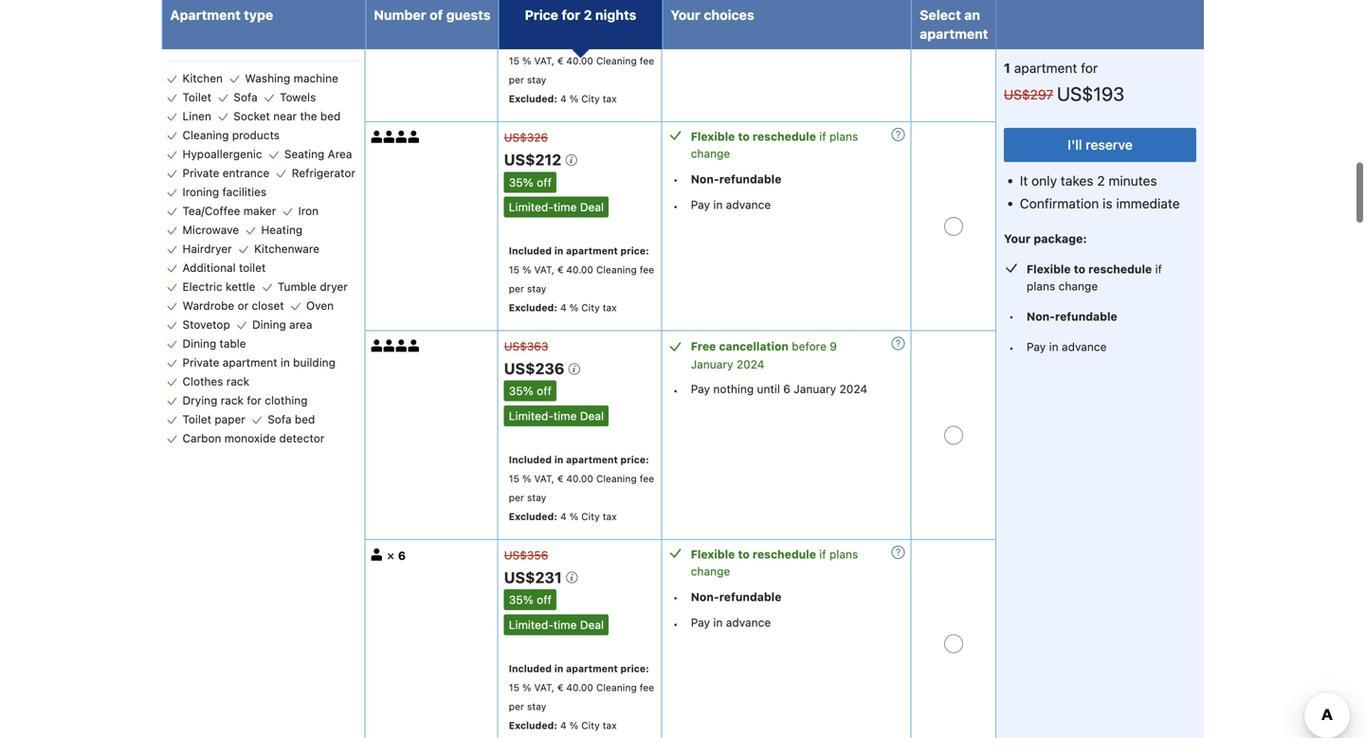 Task type: vqa. For each thing, say whether or not it's contained in the screenshot.
the fee corresponding to US$236
yes



Task type: locate. For each thing, give the bounding box(es) containing it.
us$363
[[504, 340, 548, 353]]

nights
[[595, 7, 637, 23]]

2 time from the top
[[554, 410, 577, 423]]

cleaning
[[596, 55, 637, 67], [183, 129, 229, 142], [596, 264, 637, 276], [596, 473, 637, 484], [596, 682, 637, 693]]

limited-time deal down us$231
[[509, 619, 604, 632]]

occupancy image
[[384, 131, 396, 143], [396, 131, 408, 143], [408, 131, 421, 143], [371, 340, 384, 352], [408, 340, 421, 352], [371, 549, 384, 561]]

off
[[537, 176, 552, 189], [537, 385, 552, 398], [537, 594, 552, 607]]

more details on meals and payment options image
[[892, 128, 905, 141], [892, 337, 905, 350]]

package:
[[1034, 232, 1087, 245]]

if plans change for us$212
[[691, 130, 858, 160]]

%
[[522, 55, 531, 67], [570, 93, 579, 104], [522, 264, 531, 276], [570, 302, 579, 313], [522, 473, 531, 484], [570, 511, 579, 522], [522, 682, 531, 693], [570, 720, 579, 731]]

3 excluded: from the top
[[509, 511, 558, 522]]

1 per from the top
[[509, 74, 524, 86]]

0 vertical spatial time
[[554, 201, 577, 214]]

for
[[562, 7, 580, 23], [1081, 60, 1098, 76], [247, 394, 262, 407]]

1 vertical spatial more details on meals and payment options image
[[892, 337, 905, 350]]

facilities
[[222, 185, 267, 199]]

vat, for us$212
[[534, 264, 554, 276]]

3 city from the top
[[581, 511, 600, 522]]

35% off. you're getting a reduced rate because this property is offering a limited-time deal.. element down us$236
[[504, 381, 556, 402]]

35% down us$236
[[509, 385, 534, 398]]

1 private from the top
[[183, 166, 219, 180]]

limited-time deal for us$236
[[509, 410, 604, 423]]

rack for drying
[[221, 394, 244, 407]]

2 up is
[[1097, 173, 1105, 189]]

3 35% from the top
[[509, 594, 534, 607]]

€ for us$212
[[557, 264, 563, 276]]

0 horizontal spatial sofa
[[234, 91, 258, 104]]

0 horizontal spatial your
[[671, 7, 701, 23]]

flexible for us$212
[[691, 130, 735, 143]]

35% off. you're getting a reduced rate because this property is offering a limited-time deal.. element for us$212
[[504, 172, 556, 193]]

4 tax from the top
[[603, 720, 617, 731]]

35% down us$212
[[509, 176, 534, 189]]

2 price: from the top
[[621, 245, 649, 257]]

your left the choices
[[671, 7, 701, 23]]

4 for us$231
[[560, 720, 567, 731]]

6
[[783, 383, 791, 396], [398, 549, 406, 563]]

limited- down us$236
[[509, 410, 554, 423]]

1 vertical spatial non-
[[1027, 310, 1055, 323]]

tax
[[603, 93, 617, 104], [603, 302, 617, 313], [603, 511, 617, 522], [603, 720, 617, 731]]

pay in advance
[[691, 198, 771, 212], [1027, 340, 1107, 353], [691, 616, 771, 630]]

number of guests
[[374, 7, 491, 23]]

occupancy image
[[371, 131, 384, 143], [384, 340, 396, 352], [396, 340, 408, 352]]

limited-time deal for us$212
[[509, 201, 604, 214]]

2 vertical spatial flexible
[[691, 548, 735, 561]]

1 vertical spatial machine
[[294, 72, 338, 85]]

stay for us$212
[[527, 283, 546, 294]]

1 included in apartment price: 15 % vat, € 40.00 cleaning fee per stay excluded: 4 % city tax from the top
[[509, 36, 654, 104]]

2 fee from the top
[[640, 264, 654, 276]]

toilet down the drying in the left of the page
[[183, 413, 211, 426]]

january down before at the top right
[[794, 383, 836, 396]]

0 horizontal spatial 2
[[584, 7, 592, 23]]

1 deal from the top
[[580, 201, 604, 214]]

2 left nights
[[584, 7, 592, 23]]

reschedule for us$212
[[753, 130, 816, 143]]

the
[[300, 110, 317, 123]]

ironing facilities
[[183, 185, 267, 199]]

1 limited- from the top
[[509, 201, 554, 214]]

1 horizontal spatial sofa
[[268, 413, 292, 426]]

3 4 from the top
[[560, 511, 567, 522]]

35% off down us$212
[[509, 176, 552, 189]]

2 vertical spatial limited-time deal
[[509, 619, 604, 632]]

1 vertical spatial free
[[691, 340, 716, 353]]

2 vertical spatial reschedule
[[753, 548, 816, 561]]

carbon monoxide detector
[[183, 432, 325, 445]]

35% off down us$236
[[509, 385, 552, 398]]

2 vertical spatial 35% off. you're getting a reduced rate because this property is offering a limited-time deal.. element
[[504, 590, 556, 611]]

products
[[232, 129, 280, 142]]

2 horizontal spatial for
[[1081, 60, 1098, 76]]

pay nothing until 6 january 2024
[[691, 383, 868, 396]]

sofa up socket
[[234, 91, 258, 104]]

time for us$231
[[554, 619, 577, 632]]

0 vertical spatial dining
[[252, 318, 286, 331]]

private for private apartment in building
[[183, 356, 219, 369]]

your left package:
[[1004, 232, 1031, 245]]

35% off. you're getting a reduced rate because this property is offering a limited-time deal.. element
[[504, 172, 556, 193], [504, 381, 556, 402], [504, 590, 556, 611]]

1 horizontal spatial january
[[794, 383, 836, 396]]

1 more details on meals and payment options image from the top
[[892, 128, 905, 141]]

toilet
[[183, 91, 211, 104], [183, 413, 211, 426]]

dining for dining table
[[183, 337, 216, 350]]

1 vertical spatial your
[[1004, 232, 1031, 245]]

2 vertical spatial pay in advance
[[691, 616, 771, 630]]

0 vertical spatial toilet
[[183, 91, 211, 104]]

limited-time deal. you're getting a reduced rate because this property has a limited-time deal running. these deals only last up to 48 hours.. element down us$212
[[504, 197, 609, 218]]

€ for us$231
[[557, 682, 563, 693]]

coffee
[[187, 36, 223, 49]]

35% off
[[509, 176, 552, 189], [509, 385, 552, 398], [509, 594, 552, 607]]

time down us$212
[[554, 201, 577, 214]]

vat, for us$236
[[534, 473, 554, 484]]

0 vertical spatial sofa
[[234, 91, 258, 104]]

bed right the
[[320, 110, 341, 123]]

time down us$231
[[554, 619, 577, 632]]

machine down tv
[[226, 36, 272, 49]]

0 vertical spatial private
[[183, 166, 219, 180]]

1 vertical spatial refundable
[[1055, 310, 1118, 323]]

refrigerator
[[292, 166, 355, 180]]

pay in advance for us$212
[[691, 198, 771, 212]]

more details on meals and payment options image
[[892, 546, 905, 559]]

4 included in apartment price: 15 % vat, € 40.00 cleaning fee per stay excluded: 4 % city tax from the top
[[509, 663, 654, 731]]

january
[[691, 358, 733, 371], [794, 383, 836, 396]]

4 stay from the top
[[527, 701, 546, 712]]

more details on meals and payment options image for us$212
[[892, 128, 905, 141]]

1 horizontal spatial bed
[[320, 110, 341, 123]]

0 vertical spatial limited-
[[509, 201, 554, 214]]

sofa bed
[[268, 413, 315, 426]]

your for your choices
[[671, 7, 701, 23]]

2 city from the top
[[581, 302, 600, 313]]

2 more details on meals and payment options image from the top
[[892, 337, 905, 350]]

per for us$236
[[509, 492, 524, 503]]

off for us$236
[[537, 385, 552, 398]]

plans
[[830, 130, 858, 143], [1027, 280, 1056, 293], [830, 548, 858, 561]]

1 vertical spatial plans
[[1027, 280, 1056, 293]]

0 vertical spatial 35%
[[509, 176, 534, 189]]

1 horizontal spatial 2
[[1097, 173, 1105, 189]]

1 vertical spatial limited-time deal
[[509, 410, 604, 423]]

ironing
[[183, 185, 219, 199]]

plans for us$231
[[830, 548, 858, 561]]

private up ironing
[[183, 166, 219, 180]]

0 vertical spatial if plans change
[[691, 130, 858, 160]]

2 limited-time deal from the top
[[509, 410, 604, 423]]

4 fee from the top
[[640, 682, 654, 693]]

city for us$212
[[581, 302, 600, 313]]

pay
[[691, 198, 710, 212], [1027, 340, 1046, 353], [691, 383, 710, 396], [691, 616, 710, 630]]

included for us$236
[[509, 454, 552, 466]]

number
[[374, 7, 426, 23]]

0 horizontal spatial machine
[[226, 36, 272, 49]]

0 vertical spatial limited-time deal. you're getting a reduced rate because this property has a limited-time deal running. these deals only last up to 48 hours.. element
[[504, 197, 609, 218]]

off for us$231
[[537, 594, 552, 607]]

free left cancellation
[[691, 340, 716, 353]]

2 vertical spatial plans
[[830, 548, 858, 561]]

us$236
[[504, 360, 568, 378]]

2024 right until
[[840, 383, 868, 396]]

1 horizontal spatial dining
[[252, 318, 286, 331]]

i'll reserve button
[[1004, 128, 1197, 162]]

3 35% off. you're getting a reduced rate because this property is offering a limited-time deal.. element from the top
[[504, 590, 556, 611]]

machine
[[226, 36, 272, 49], [294, 72, 338, 85]]

building
[[293, 356, 336, 369]]

35% off. you're getting a reduced rate because this property is offering a limited-time deal.. element down us$212
[[504, 172, 556, 193]]

1 horizontal spatial for
[[562, 7, 580, 23]]

2 € from the top
[[557, 264, 563, 276]]

1 price: from the top
[[621, 36, 649, 48]]

€ for us$236
[[557, 473, 563, 484]]

0 vertical spatial off
[[537, 176, 552, 189]]

15
[[509, 55, 520, 67], [509, 264, 520, 276], [509, 473, 520, 484], [509, 682, 520, 693]]

advance
[[726, 198, 771, 212], [1062, 340, 1107, 353], [726, 616, 771, 630]]

3 off from the top
[[537, 594, 552, 607]]

private up clothes at the bottom left of the page
[[183, 356, 219, 369]]

3 vat, from the top
[[534, 473, 554, 484]]

2 off from the top
[[537, 385, 552, 398]]

refundable for us$212
[[719, 173, 782, 186]]

2 vertical spatial time
[[554, 619, 577, 632]]

1 35% from the top
[[509, 176, 534, 189]]

2 vertical spatial flexible to reschedule
[[691, 548, 816, 561]]

6 inside × 6
[[398, 549, 406, 563]]

dining down closet
[[252, 318, 286, 331]]

0 vertical spatial non-
[[691, 173, 719, 186]]

limited-time deal down us$236
[[509, 410, 604, 423]]

machine for coffee machine
[[226, 36, 272, 49]]

0 vertical spatial january
[[691, 358, 733, 371]]

limited-time deal. you're getting a reduced rate because this property has a limited-time deal running. these deals only last up to 48 hours.. element for us$212
[[504, 197, 609, 218]]

0 vertical spatial refundable
[[719, 173, 782, 186]]

included for us$212
[[509, 245, 552, 257]]

rack
[[226, 375, 249, 388], [221, 394, 244, 407]]

included
[[509, 36, 552, 48], [509, 245, 552, 257], [509, 454, 552, 466], [509, 663, 552, 674]]

35% down us$231
[[509, 594, 534, 607]]

35% for us$212
[[509, 176, 534, 189]]

your choices
[[671, 7, 754, 23]]

2 40.00 from the top
[[566, 264, 593, 276]]

4 40.00 from the top
[[566, 682, 593, 693]]

0 horizontal spatial 6
[[398, 549, 406, 563]]

limited- down us$212
[[509, 201, 554, 214]]

pay in advance for us$231
[[691, 616, 771, 630]]

4 excluded: from the top
[[509, 720, 558, 731]]

2 limited- from the top
[[509, 410, 554, 423]]

35%
[[509, 176, 534, 189], [509, 385, 534, 398], [509, 594, 534, 607]]

1 vertical spatial limited-time deal. you're getting a reduced rate because this property has a limited-time deal running. these deals only last up to 48 hours.. element
[[504, 406, 609, 427]]

kitchen
[[183, 72, 223, 85]]

4 15 from the top
[[509, 682, 520, 693]]

4 vat, from the top
[[534, 682, 554, 693]]

2 vertical spatial refundable
[[719, 591, 782, 604]]

time down us$236
[[554, 410, 577, 423]]

0 vertical spatial 6
[[783, 383, 791, 396]]

2 vertical spatial 35%
[[509, 594, 534, 607]]

fee
[[640, 55, 654, 67], [640, 264, 654, 276], [640, 473, 654, 484], [640, 682, 654, 693]]

sofa
[[234, 91, 258, 104], [268, 413, 292, 426]]

1 35% off. you're getting a reduced rate because this property is offering a limited-time deal.. element from the top
[[504, 172, 556, 193]]

table
[[220, 337, 246, 350]]

0 vertical spatial your
[[671, 7, 701, 23]]

2 tax from the top
[[603, 302, 617, 313]]

1 vertical spatial deal
[[580, 410, 604, 423]]

1 included from the top
[[509, 36, 552, 48]]

1 vertical spatial sofa
[[268, 413, 292, 426]]

seating area
[[284, 148, 352, 161]]

4 included from the top
[[509, 663, 552, 674]]

0 vertical spatial limited-time deal
[[509, 201, 604, 214]]

price: for us$212
[[621, 245, 649, 257]]

1 vertical spatial toilet
[[183, 413, 211, 426]]

limited-time deal down us$212
[[509, 201, 604, 214]]

included down price
[[509, 36, 552, 48]]

35% off for us$212
[[509, 176, 552, 189]]

4 € from the top
[[557, 682, 563, 693]]

fee for us$236
[[640, 473, 654, 484]]

2 inside it only takes 2 minutes confirmation is immediate
[[1097, 173, 1105, 189]]

1 vertical spatial january
[[794, 383, 836, 396]]

2 limited-time deal. you're getting a reduced rate because this property has a limited-time deal running. these deals only last up to 48 hours.. element from the top
[[504, 406, 609, 427]]

detector
[[279, 432, 325, 445]]

fee for us$231
[[640, 682, 654, 693]]

1 4 from the top
[[560, 93, 567, 104]]

1 vertical spatial change
[[1059, 280, 1098, 293]]

2 stay from the top
[[527, 283, 546, 294]]

2 vertical spatial for
[[247, 394, 262, 407]]

2 15 from the top
[[509, 264, 520, 276]]

limited-time deal. you're getting a reduced rate because this property has a limited-time deal running. these deals only last up to 48 hours.. element down us$236
[[504, 406, 609, 427]]

2 vertical spatial if plans change
[[691, 548, 858, 578]]

tax for us$236
[[603, 511, 617, 522]]

included in apartment price: 15 % vat, € 40.00 cleaning fee per stay excluded: 4 % city tax for us$236
[[509, 454, 654, 522]]

drying
[[183, 394, 217, 407]]

1 vertical spatial pay in advance
[[1027, 340, 1107, 353]]

4 per from the top
[[509, 701, 524, 712]]

2 excluded: from the top
[[509, 302, 558, 313]]

cancellation
[[719, 340, 789, 353]]

3 deal from the top
[[580, 619, 604, 632]]

0 vertical spatial change
[[691, 147, 730, 160]]

0 vertical spatial if
[[819, 130, 826, 143]]

35% off. you're getting a reduced rate because this property is offering a limited-time deal.. element down us$231
[[504, 590, 556, 611]]

excluded: for us$212
[[509, 302, 558, 313]]

3 fee from the top
[[640, 473, 654, 484]]

january up nothing
[[691, 358, 733, 371]]

1 vertical spatial flexible to reschedule
[[1027, 262, 1152, 276]]

0 horizontal spatial january
[[691, 358, 733, 371]]

drying rack for clothing
[[183, 394, 308, 407]]

for up the us$193
[[1081, 60, 1098, 76]]

2 vertical spatial non-refundable
[[691, 591, 782, 604]]

3 35% off from the top
[[509, 594, 552, 607]]

sofa down clothing at the left of page
[[268, 413, 292, 426]]

0 vertical spatial for
[[562, 7, 580, 23]]

included down us$236
[[509, 454, 552, 466]]

non- for us$231
[[691, 591, 719, 604]]

vat, for us$231
[[534, 682, 554, 693]]

3 time from the top
[[554, 619, 577, 632]]

1 vertical spatial if plans change
[[1027, 262, 1162, 293]]

1 vertical spatial rack
[[221, 394, 244, 407]]

1 vertical spatial 2
[[1097, 173, 1105, 189]]

1 vertical spatial dining
[[183, 337, 216, 350]]

off down us$231
[[537, 594, 552, 607]]

0 vertical spatial plans
[[830, 130, 858, 143]]

dining down stovetop
[[183, 337, 216, 350]]

machine up towels at the top left of the page
[[294, 72, 338, 85]]

3 € from the top
[[557, 473, 563, 484]]

2 vertical spatial limited-
[[509, 619, 554, 632]]

heating
[[261, 223, 303, 237]]

0 vertical spatial flexible
[[691, 130, 735, 143]]

3 limited- from the top
[[509, 619, 554, 632]]

35% off down us$231
[[509, 594, 552, 607]]

wardrobe
[[183, 299, 234, 312]]

price:
[[621, 36, 649, 48], [621, 245, 649, 257], [621, 454, 649, 466], [621, 663, 649, 674]]

1 horizontal spatial 6
[[783, 383, 791, 396]]

dining
[[252, 318, 286, 331], [183, 337, 216, 350]]

2 vertical spatial off
[[537, 594, 552, 607]]

closet
[[252, 299, 284, 312]]

1 15 from the top
[[509, 55, 520, 67]]

refundable
[[719, 173, 782, 186], [1055, 310, 1118, 323], [719, 591, 782, 604]]

4 4 from the top
[[560, 720, 567, 731]]

1 off from the top
[[537, 176, 552, 189]]

1 horizontal spatial machine
[[294, 72, 338, 85]]

stay for us$231
[[527, 701, 546, 712]]

included down us$212
[[509, 245, 552, 257]]

limited-time deal. you're getting a reduced rate because this property has a limited-time deal running. these deals only last up to 48 hours.. element down us$231
[[504, 615, 609, 636]]

dining table
[[183, 337, 246, 350]]

included down us$231
[[509, 663, 552, 674]]

4 city from the top
[[581, 720, 600, 731]]

40.00 for us$236
[[566, 473, 593, 484]]

3 stay from the top
[[527, 492, 546, 503]]

price: for us$236
[[621, 454, 649, 466]]

1 horizontal spatial your
[[1004, 232, 1031, 245]]

maker
[[243, 204, 276, 218]]

2 35% off from the top
[[509, 385, 552, 398]]

0 vertical spatial more details on meals and payment options image
[[892, 128, 905, 141]]

flexible
[[691, 130, 735, 143], [1027, 262, 1071, 276], [691, 548, 735, 561]]

3 limited-time deal from the top
[[509, 619, 604, 632]]

off down us$236
[[537, 385, 552, 398]]

0 vertical spatial flexible to reschedule
[[691, 130, 816, 143]]

2 4 from the top
[[560, 302, 567, 313]]

clothes rack
[[183, 375, 249, 388]]

3 included in apartment price: 15 % vat, € 40.00 cleaning fee per stay excluded: 4 % city tax from the top
[[509, 454, 654, 522]]

1 horizontal spatial free
[[691, 340, 716, 353]]

2 included from the top
[[509, 245, 552, 257]]

included in apartment price: 15 % vat, € 40.00 cleaning fee per stay excluded: 4 % city tax for us$231
[[509, 663, 654, 731]]

flexible for us$231
[[691, 548, 735, 561]]

private entrance
[[183, 166, 270, 180]]

free left wifi
[[300, 36, 324, 49]]

rack up paper
[[221, 394, 244, 407]]

rack for clothes
[[226, 375, 249, 388]]

limited- down us$231
[[509, 619, 554, 632]]

plans for us$212
[[830, 130, 858, 143]]

per for us$231
[[509, 701, 524, 712]]

limited-time deal for us$231
[[509, 619, 604, 632]]

if plans change
[[691, 130, 858, 160], [1027, 262, 1162, 293], [691, 548, 858, 578]]

35% off for us$236
[[509, 385, 552, 398]]

0 vertical spatial 2
[[584, 7, 592, 23]]

1 time from the top
[[554, 201, 577, 214]]

3 40.00 from the top
[[566, 473, 593, 484]]

2
[[584, 7, 592, 23], [1097, 173, 1105, 189]]

0 horizontal spatial 2024
[[737, 358, 765, 371]]

0 horizontal spatial bed
[[295, 413, 315, 426]]

advance for us$231
[[726, 616, 771, 630]]

2 vertical spatial 35% off
[[509, 594, 552, 607]]

3 limited-time deal. you're getting a reduced rate because this property has a limited-time deal running. these deals only last up to 48 hours.. element from the top
[[504, 615, 609, 636]]

2 deal from the top
[[580, 410, 604, 423]]

paper
[[215, 413, 245, 426]]

included for us$231
[[509, 663, 552, 674]]

for left clothing at the left of page
[[247, 394, 262, 407]]

3 price: from the top
[[621, 454, 649, 466]]

6 right until
[[783, 383, 791, 396]]

socket
[[234, 110, 270, 123]]

time
[[554, 201, 577, 214], [554, 410, 577, 423], [554, 619, 577, 632]]

off down us$212
[[537, 176, 552, 189]]

2 vertical spatial change
[[691, 565, 730, 578]]

rack up drying rack for clothing
[[226, 375, 249, 388]]

2 per from the top
[[509, 283, 524, 294]]

1 limited-time deal from the top
[[509, 201, 604, 214]]

kitchenware
[[254, 242, 320, 256]]

2 35% off. you're getting a reduced rate because this property is offering a limited-time deal.. element from the top
[[504, 381, 556, 402]]

2024
[[737, 358, 765, 371], [840, 383, 868, 396]]

wifi
[[327, 36, 350, 49]]

apartment
[[920, 26, 988, 42], [566, 36, 618, 48], [1014, 60, 1078, 76], [566, 245, 618, 257], [223, 356, 277, 369], [566, 454, 618, 466], [566, 663, 618, 674]]

3 15 from the top
[[509, 473, 520, 484]]

2 35% from the top
[[509, 385, 534, 398]]

2024 down cancellation
[[737, 358, 765, 371]]

2 vertical spatial to
[[738, 548, 750, 561]]

excluded: for us$231
[[509, 720, 558, 731]]

1 toilet from the top
[[183, 91, 211, 104]]

choices
[[704, 7, 754, 23]]

4 price: from the top
[[621, 663, 649, 674]]

included in apartment price: 15 % vat, € 40.00 cleaning fee per stay excluded: 4 % city tax for us$212
[[509, 245, 654, 313]]

2 toilet from the top
[[183, 413, 211, 426]]

3 included from the top
[[509, 454, 552, 466]]

electric
[[183, 280, 223, 294]]

2 vertical spatial limited-time deal. you're getting a reduced rate because this property has a limited-time deal running. these deals only last up to 48 hours.. element
[[504, 615, 609, 636]]

0 horizontal spatial for
[[247, 394, 262, 407]]

2 included in apartment price: 15 % vat, € 40.00 cleaning fee per stay excluded: 4 % city tax from the top
[[509, 245, 654, 313]]

0 vertical spatial to
[[738, 130, 750, 143]]

us$231
[[504, 569, 566, 587]]

free
[[300, 36, 324, 49], [691, 340, 716, 353]]

linen
[[183, 110, 211, 123]]

3 tax from the top
[[603, 511, 617, 522]]

bed up detector
[[295, 413, 315, 426]]

sofa for sofa
[[234, 91, 258, 104]]

2 vat, from the top
[[534, 264, 554, 276]]

socket near the bed
[[234, 110, 341, 123]]

0 vertical spatial 2024
[[737, 358, 765, 371]]

apartment
[[170, 7, 241, 23]]

1 35% off from the top
[[509, 176, 552, 189]]

1 vertical spatial 35% off. you're getting a reduced rate because this property is offering a limited-time deal.. element
[[504, 381, 556, 402]]

toilet up linen
[[183, 91, 211, 104]]

0 vertical spatial non-refundable
[[691, 173, 782, 186]]

your package:
[[1004, 232, 1087, 245]]

limited-time deal. you're getting a reduced rate because this property has a limited-time deal running. these deals only last up to 48 hours.. element
[[504, 197, 609, 218], [504, 406, 609, 427], [504, 615, 609, 636]]

if for us$231
[[819, 548, 826, 561]]

for right price
[[562, 7, 580, 23]]

1 stay from the top
[[527, 74, 546, 86]]

0 vertical spatial reschedule
[[753, 130, 816, 143]]

4
[[560, 93, 567, 104], [560, 302, 567, 313], [560, 511, 567, 522], [560, 720, 567, 731]]

tumble
[[278, 280, 317, 294]]

6 right the ×
[[398, 549, 406, 563]]

1 vertical spatial off
[[537, 385, 552, 398]]

0 vertical spatial rack
[[226, 375, 249, 388]]

2 private from the top
[[183, 356, 219, 369]]

0 vertical spatial 35% off. you're getting a reduced rate because this property is offering a limited-time deal.. element
[[504, 172, 556, 193]]

0 vertical spatial 35% off
[[509, 176, 552, 189]]

1 limited-time deal. you're getting a reduced rate because this property has a limited-time deal running. these deals only last up to 48 hours.. element from the top
[[504, 197, 609, 218]]

1 vertical spatial 2024
[[840, 383, 868, 396]]

3 per from the top
[[509, 492, 524, 503]]



Task type: describe. For each thing, give the bounding box(es) containing it.
microwave
[[183, 223, 239, 237]]

us$356
[[504, 549, 548, 562]]

flat-screen tv
[[187, 12, 266, 25]]

i'll reserve
[[1068, 137, 1133, 153]]

sofa for sofa bed
[[268, 413, 292, 426]]

2024 inside before 9 january 2024
[[737, 358, 765, 371]]

time for us$236
[[554, 410, 577, 423]]

4 for us$236
[[560, 511, 567, 522]]

deal for us$236
[[580, 410, 604, 423]]

1 vertical spatial non-refundable
[[1027, 310, 1118, 323]]

1 vertical spatial if
[[1155, 262, 1162, 276]]

area
[[328, 148, 352, 161]]

deal for us$212
[[580, 201, 604, 214]]

9
[[830, 340, 837, 353]]

guests
[[446, 7, 491, 23]]

1 fee from the top
[[640, 55, 654, 67]]

reschedule for us$231
[[753, 548, 816, 561]]

toilet for toilet paper
[[183, 413, 211, 426]]

near
[[273, 110, 297, 123]]

refundable for us$231
[[719, 591, 782, 604]]

before
[[792, 340, 827, 353]]

cleaning for us$236
[[596, 473, 637, 484]]

flexible to reschedule for us$231
[[691, 548, 816, 561]]

cleaning for us$231
[[596, 682, 637, 693]]

is
[[1103, 196, 1113, 211]]

january inside before 9 january 2024
[[691, 358, 733, 371]]

for for drying rack for clothing
[[247, 394, 262, 407]]

your for your package:
[[1004, 232, 1031, 245]]

change for us$212
[[691, 147, 730, 160]]

per for us$212
[[509, 283, 524, 294]]

free for free wifi
[[300, 36, 324, 49]]

of
[[430, 7, 443, 23]]

select
[[920, 7, 961, 23]]

40.00 for us$231
[[566, 682, 593, 693]]

toilet
[[239, 261, 266, 275]]

toilet for toilet
[[183, 91, 211, 104]]

washing machine
[[245, 72, 338, 85]]

it only takes 2 minutes confirmation is immediate
[[1020, 173, 1180, 211]]

only
[[1032, 173, 1057, 189]]

seating
[[284, 148, 325, 161]]

type
[[244, 7, 273, 23]]

iron
[[298, 204, 319, 218]]

us$193
[[1057, 82, 1125, 105]]

time for us$212
[[554, 201, 577, 214]]

city for us$236
[[581, 511, 600, 522]]

× 6
[[387, 548, 406, 563]]

monoxide
[[225, 432, 276, 445]]

it
[[1020, 173, 1028, 189]]

before 9 january 2024
[[691, 340, 837, 371]]

stovetop
[[183, 318, 230, 331]]

additional
[[183, 261, 236, 275]]

deal for us$231
[[580, 619, 604, 632]]

1 vertical spatial reschedule
[[1089, 262, 1152, 276]]

toilet paper
[[183, 413, 245, 426]]

35% off. you're getting a reduced rate because this property is offering a limited-time deal.. element for us$236
[[504, 381, 556, 402]]

machine for washing machine
[[294, 72, 338, 85]]

tax for us$231
[[603, 720, 617, 731]]

1 vat, from the top
[[534, 55, 554, 67]]

fee for us$212
[[640, 264, 654, 276]]

free cancellation
[[691, 340, 789, 353]]

more details on meals and payment options image for us$236
[[892, 337, 905, 350]]

us$326
[[504, 131, 548, 144]]

additional toilet
[[183, 261, 266, 275]]

limited-time deal. you're getting a reduced rate because this property has a limited-time deal running. these deals only last up to 48 hours.. element for us$231
[[504, 615, 609, 636]]

1 40.00 from the top
[[566, 55, 593, 67]]

1 € from the top
[[557, 55, 563, 67]]

limited- for us$212
[[509, 201, 554, 214]]

15 for us$236
[[509, 473, 520, 484]]

35% off for us$231
[[509, 594, 552, 607]]

tea/coffee maker
[[183, 204, 276, 218]]

1 vertical spatial advance
[[1062, 340, 1107, 353]]

cleaning products
[[183, 129, 280, 142]]

flexible to reschedule for us$212
[[691, 130, 816, 143]]

limited- for us$236
[[509, 410, 554, 423]]

cleaning for us$212
[[596, 264, 637, 276]]

hairdryer
[[183, 242, 232, 256]]

15 for us$212
[[509, 264, 520, 276]]

×
[[387, 548, 395, 563]]

35% for us$236
[[509, 385, 534, 398]]

tax for us$212
[[603, 302, 617, 313]]

if plans change for us$231
[[691, 548, 858, 578]]

free for free cancellation
[[691, 340, 716, 353]]

wardrobe or closet
[[183, 299, 284, 312]]

select an apartment
[[920, 7, 988, 42]]

limited-time deal. you're getting a reduced rate because this property has a limited-time deal running. these deals only last up to 48 hours.. element for us$236
[[504, 406, 609, 427]]

towels
[[280, 91, 316, 104]]

price for 2 nights
[[525, 7, 637, 23]]

4 for us$212
[[560, 302, 567, 313]]

1 horizontal spatial 2024
[[840, 383, 868, 396]]

tea/coffee
[[183, 204, 240, 218]]

minutes
[[1109, 173, 1157, 189]]

non-refundable for us$231
[[691, 591, 782, 604]]

excluded: for us$236
[[509, 511, 558, 522]]

1 city from the top
[[581, 93, 600, 104]]

area
[[289, 318, 312, 331]]

if for us$212
[[819, 130, 826, 143]]

stay for us$236
[[527, 492, 546, 503]]

limited- for us$231
[[509, 619, 554, 632]]

dryer
[[320, 280, 348, 294]]

apartment type
[[170, 7, 273, 23]]

us$297
[[1004, 87, 1054, 102]]

price
[[525, 7, 558, 23]]

advance for us$212
[[726, 198, 771, 212]]

1 apartment for
[[1004, 60, 1098, 76]]

40.00 for us$212
[[566, 264, 593, 276]]

1
[[1004, 60, 1011, 76]]

price: for us$231
[[621, 663, 649, 674]]

tv
[[252, 12, 266, 25]]

1 vertical spatial flexible
[[1027, 262, 1071, 276]]

1 vertical spatial to
[[1074, 262, 1086, 276]]

to for us$212
[[738, 130, 750, 143]]

city for us$231
[[581, 720, 600, 731]]

non-refundable for us$212
[[691, 173, 782, 186]]

hypoallergenic
[[183, 148, 262, 161]]

or
[[238, 299, 249, 312]]

1 excluded: from the top
[[509, 93, 558, 104]]

private for private entrance
[[183, 166, 219, 180]]

to for us$231
[[738, 548, 750, 561]]

kettle
[[226, 280, 256, 294]]

until
[[757, 383, 780, 396]]

takes
[[1061, 173, 1094, 189]]

1 tax from the top
[[603, 93, 617, 104]]

washing
[[245, 72, 290, 85]]

free wifi
[[300, 36, 350, 49]]

nothing
[[713, 383, 754, 396]]

non- for us$212
[[691, 173, 719, 186]]

for for 1 apartment for
[[1081, 60, 1098, 76]]

us$212
[[504, 151, 565, 169]]

clothing
[[265, 394, 308, 407]]

private apartment in building
[[183, 356, 336, 369]]

off for us$212
[[537, 176, 552, 189]]

change for us$231
[[691, 565, 730, 578]]

tumble dryer
[[278, 280, 348, 294]]

an
[[964, 7, 980, 23]]

dining area
[[252, 318, 312, 331]]

15 for us$231
[[509, 682, 520, 693]]

carbon
[[183, 432, 221, 445]]

coffee machine
[[187, 36, 272, 49]]

0 vertical spatial bed
[[320, 110, 341, 123]]

dining for dining area
[[252, 318, 286, 331]]

clothes
[[183, 375, 223, 388]]

screen
[[212, 12, 248, 25]]

1 vertical spatial bed
[[295, 413, 315, 426]]

confirmation
[[1020, 196, 1099, 211]]

flat-
[[187, 12, 212, 25]]



